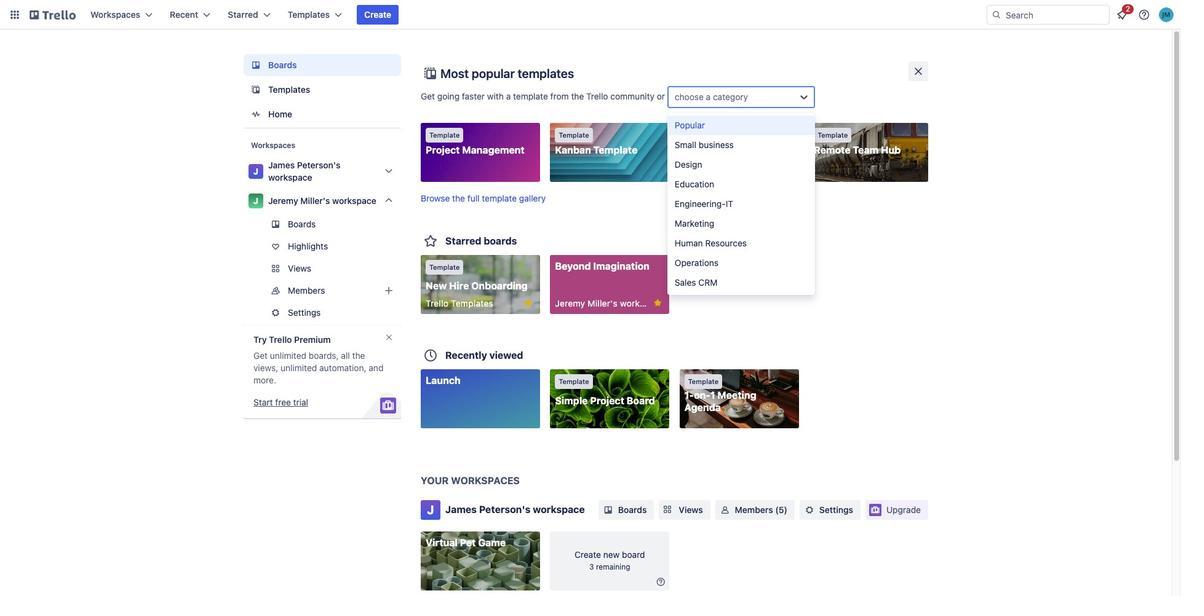 Task type: vqa. For each thing, say whether or not it's contained in the screenshot.
top 'Peterson's'
yes



Task type: locate. For each thing, give the bounding box(es) containing it.
0 vertical spatial board
[[756, 145, 785, 156]]

recent button
[[162, 5, 218, 25]]

0 horizontal spatial get
[[254, 351, 268, 361]]

1 vertical spatial workspaces
[[251, 141, 295, 150]]

template remote team hub
[[814, 131, 901, 156]]

0 vertical spatial jeremy
[[268, 196, 298, 206]]

click to unstar this board. it will be removed from your starred list. image
[[523, 298, 534, 309]]

boards link for highlights
[[244, 215, 401, 234]]

0 horizontal spatial jeremy miller's workspace
[[268, 196, 376, 206]]

james down your workspaces
[[446, 504, 477, 515]]

sm image right (5)
[[804, 504, 816, 517]]

1 vertical spatial views link
[[659, 501, 711, 520]]

boards link up highlights link
[[244, 215, 401, 234]]

starred button
[[220, 5, 278, 25]]

Search field
[[1002, 6, 1110, 24]]

management
[[462, 145, 525, 156]]

1 vertical spatial boards link
[[244, 215, 401, 234]]

boards up board
[[618, 505, 647, 515]]

or
[[657, 91, 665, 101]]

peterson's
[[297, 160, 341, 170], [479, 504, 531, 515]]

1 horizontal spatial jeremy miller's workspace
[[555, 298, 665, 309]]

project
[[426, 145, 460, 156], [720, 145, 754, 156], [590, 396, 625, 407]]

template down going
[[430, 131, 460, 139]]

your
[[421, 475, 449, 486]]

0 vertical spatial miller's
[[301, 196, 330, 206]]

trello right try
[[269, 335, 292, 345]]

project for template project management
[[426, 145, 460, 156]]

views link
[[244, 259, 401, 279], [659, 501, 711, 520]]

1 vertical spatial views
[[679, 505, 703, 515]]

free
[[275, 398, 291, 408]]

education
[[675, 179, 715, 190]]

the right all
[[352, 351, 365, 361]]

0 vertical spatial james
[[268, 160, 295, 170]]

engineering-
[[675, 199, 726, 209]]

design
[[675, 159, 703, 170]]

board right business
[[756, 145, 785, 156]]

community
[[611, 91, 655, 101]]

1 horizontal spatial james
[[446, 504, 477, 515]]

template up remote
[[818, 131, 848, 139]]

human resources
[[675, 238, 747, 249]]

2 horizontal spatial the
[[571, 91, 584, 101]]

get going faster with a template from the trello community or
[[421, 91, 668, 101]]

1 vertical spatial simple
[[555, 396, 588, 407]]

0 horizontal spatial create
[[364, 9, 391, 20]]

2 vertical spatial trello
[[269, 335, 292, 345]]

starred up board image
[[228, 9, 258, 20]]

1 horizontal spatial board
[[756, 145, 785, 156]]

0 horizontal spatial jeremy
[[268, 196, 298, 206]]

try trello premium get unlimited boards, all the views, unlimited automation, and more.
[[254, 335, 384, 386]]

1 vertical spatial get
[[254, 351, 268, 361]]

1 horizontal spatial get
[[421, 91, 435, 101]]

jeremy miller's workspace down the "beyond imagination"
[[555, 298, 665, 309]]

jeremy down the beyond
[[555, 298, 585, 309]]

0 vertical spatial sm image
[[602, 504, 615, 517]]

1 horizontal spatial starred
[[446, 235, 482, 246]]

2 vertical spatial boards
[[618, 505, 647, 515]]

templates right starred dropdown button at the top of the page
[[288, 9, 330, 20]]

new hire onboarding
[[426, 281, 528, 292]]

1 horizontal spatial workspaces
[[251, 141, 295, 150]]

1 horizontal spatial james peterson's workspace
[[446, 504, 585, 515]]

boards link
[[244, 54, 401, 76], [244, 215, 401, 234], [599, 501, 654, 520]]

board image
[[249, 58, 263, 73]]

sales crm
[[675, 278, 718, 288]]

members left (5)
[[735, 505, 773, 515]]

choose a category
[[675, 92, 748, 102]]

members
[[288, 286, 325, 296], [735, 505, 773, 515]]

1 vertical spatial starred
[[446, 235, 482, 246]]

boards up highlights
[[288, 219, 316, 230]]

1 vertical spatial settings
[[820, 505, 854, 515]]

1 vertical spatial templates
[[268, 84, 310, 95]]

members link
[[244, 281, 414, 301]]

members down highlights
[[288, 286, 325, 296]]

0 horizontal spatial a
[[506, 91, 511, 101]]

2 vertical spatial templates
[[451, 298, 494, 309]]

start
[[254, 398, 273, 408]]

0 horizontal spatial board
[[627, 396, 655, 407]]

create
[[364, 9, 391, 20], [575, 550, 601, 560]]

create inside create new board 3 remaining
[[575, 550, 601, 560]]

0 vertical spatial workspaces
[[90, 9, 140, 20]]

small business
[[675, 140, 734, 150]]

peterson's down "workspaces"
[[479, 504, 531, 515]]

1 horizontal spatial create
[[575, 550, 601, 560]]

board left 1-
[[627, 396, 655, 407]]

faster
[[462, 91, 485, 101]]

0 vertical spatial starred
[[228, 9, 258, 20]]

2 vertical spatial the
[[352, 351, 365, 361]]

launch
[[426, 375, 461, 386]]

0 vertical spatial views
[[288, 263, 311, 274]]

from
[[551, 91, 569, 101]]

imagination
[[593, 261, 650, 272]]

1 horizontal spatial settings link
[[800, 501, 861, 520]]

a right choose
[[706, 92, 711, 102]]

the for get going faster with a template from the trello community or
[[571, 91, 584, 101]]

template simple project board
[[685, 131, 785, 156]]

0 horizontal spatial starred
[[228, 9, 258, 20]]

0 horizontal spatial project
[[426, 145, 460, 156]]

jeremy up highlights
[[268, 196, 298, 206]]

starred left boards
[[446, 235, 482, 246]]

back to home image
[[30, 5, 76, 25]]

0 vertical spatial create
[[364, 9, 391, 20]]

create for create new board 3 remaining
[[575, 550, 601, 560]]

0 vertical spatial settings link
[[244, 303, 401, 323]]

0 horizontal spatial peterson's
[[297, 160, 341, 170]]

1 horizontal spatial views
[[679, 505, 703, 515]]

engineering-it
[[675, 199, 734, 209]]

the right from
[[571, 91, 584, 101]]

0 vertical spatial trello
[[587, 91, 608, 101]]

settings right (5)
[[820, 505, 854, 515]]

get
[[421, 91, 435, 101], [254, 351, 268, 361]]

miller's
[[301, 196, 330, 206], [588, 298, 618, 309]]

upgrade
[[887, 505, 921, 515]]

small
[[675, 140, 697, 150]]

project inside the template project management
[[426, 145, 460, 156]]

boards right board image
[[268, 60, 297, 70]]

james peterson's workspace up game on the left of page
[[446, 504, 585, 515]]

template right kanban
[[594, 145, 638, 156]]

unlimited down boards,
[[281, 363, 317, 374]]

highlights
[[288, 241, 328, 252]]

template up kanban
[[559, 131, 589, 139]]

a right the with
[[506, 91, 511, 101]]

james down home
[[268, 160, 295, 170]]

j
[[253, 166, 259, 177], [253, 196, 259, 206], [427, 503, 434, 517]]

create inside button
[[364, 9, 391, 20]]

1 vertical spatial board
[[627, 396, 655, 407]]

1 horizontal spatial sm image
[[804, 504, 816, 517]]

starred for starred boards
[[446, 235, 482, 246]]

1 vertical spatial members
[[735, 505, 773, 515]]

the inside try trello premium get unlimited boards, all the views, unlimited automation, and more.
[[352, 351, 365, 361]]

simple
[[685, 145, 717, 156], [555, 396, 588, 407]]

unlimited up views,
[[270, 351, 307, 361]]

remaining
[[596, 563, 630, 572]]

3
[[590, 563, 594, 572]]

templates button
[[280, 5, 350, 25]]

2 vertical spatial boards link
[[599, 501, 654, 520]]

boards link up templates link
[[244, 54, 401, 76]]

peterson's down home link
[[297, 160, 341, 170]]

template up the small business
[[688, 131, 719, 139]]

members for members
[[288, 286, 325, 296]]

upgrade button
[[866, 501, 929, 520]]

sm image left members (5)
[[719, 504, 731, 517]]

james peterson's workspace
[[268, 160, 341, 183], [446, 504, 585, 515]]

1 vertical spatial create
[[575, 550, 601, 560]]

get left going
[[421, 91, 435, 101]]

settings
[[288, 308, 321, 318], [820, 505, 854, 515]]

1 horizontal spatial members
[[735, 505, 773, 515]]

workspaces
[[90, 9, 140, 20], [251, 141, 295, 150]]

board
[[756, 145, 785, 156], [627, 396, 655, 407]]

the left "full"
[[452, 193, 465, 203]]

boards link up board
[[599, 501, 654, 520]]

trello down the new
[[426, 298, 449, 309]]

miller's up highlights
[[301, 196, 330, 206]]

views for rightmost views link
[[679, 505, 703, 515]]

meeting
[[718, 390, 757, 401]]

1 horizontal spatial project
[[590, 396, 625, 407]]

2 sm image from the left
[[804, 504, 816, 517]]

click to unstar this board. it will be removed from your starred list. image
[[652, 298, 664, 309]]

template up the on-
[[688, 378, 719, 386]]

starred
[[228, 9, 258, 20], [446, 235, 482, 246]]

james peterson's workspace down home link
[[268, 160, 341, 183]]

1 horizontal spatial peterson's
[[479, 504, 531, 515]]

home image
[[249, 107, 263, 122]]

templates
[[288, 9, 330, 20], [268, 84, 310, 95], [451, 298, 494, 309]]

0 horizontal spatial trello
[[269, 335, 292, 345]]

0 horizontal spatial members
[[288, 286, 325, 296]]

trello
[[587, 91, 608, 101], [426, 298, 449, 309], [269, 335, 292, 345]]

project for simple project board
[[590, 396, 625, 407]]

1 horizontal spatial jeremy
[[555, 298, 585, 309]]

get up views,
[[254, 351, 268, 361]]

a
[[506, 91, 511, 101], [706, 92, 711, 102]]

2 horizontal spatial project
[[720, 145, 754, 156]]

1 horizontal spatial sm image
[[655, 576, 667, 589]]

settings link right (5)
[[800, 501, 861, 520]]

highlights link
[[244, 237, 401, 257]]

settings link down members link
[[244, 303, 401, 323]]

0 horizontal spatial sm image
[[719, 504, 731, 517]]

0 horizontal spatial views
[[288, 263, 311, 274]]

template inside "template simple project board"
[[688, 131, 719, 139]]

1 vertical spatial the
[[452, 193, 465, 203]]

workspaces inside popup button
[[90, 9, 140, 20]]

0 horizontal spatial settings link
[[244, 303, 401, 323]]

0 horizontal spatial settings
[[288, 308, 321, 318]]

starred inside starred dropdown button
[[228, 9, 258, 20]]

kanban
[[555, 145, 591, 156]]

trello left 'community'
[[587, 91, 608, 101]]

marketing
[[675, 218, 715, 229]]

0 horizontal spatial the
[[352, 351, 365, 361]]

0 horizontal spatial james
[[268, 160, 295, 170]]

views
[[288, 263, 311, 274], [679, 505, 703, 515]]

0 vertical spatial the
[[571, 91, 584, 101]]

1 horizontal spatial settings
[[820, 505, 854, 515]]

jeremy miller's workspace up highlights link
[[268, 196, 376, 206]]

templates down new hire onboarding
[[451, 298, 494, 309]]

0 vertical spatial simple
[[685, 145, 717, 156]]

sm image
[[719, 504, 731, 517], [804, 504, 816, 517]]

search image
[[992, 10, 1002, 20]]

template project management
[[426, 131, 525, 156]]

1 horizontal spatial simple
[[685, 145, 717, 156]]

1 vertical spatial trello
[[426, 298, 449, 309]]

miller's down the "beyond imagination"
[[588, 298, 618, 309]]

home
[[268, 109, 292, 119]]

1 vertical spatial miller's
[[588, 298, 618, 309]]

pet
[[460, 538, 476, 549]]

0 horizontal spatial workspaces
[[90, 9, 140, 20]]

templates up home
[[268, 84, 310, 95]]

0 vertical spatial templates
[[288, 9, 330, 20]]

open information menu image
[[1138, 9, 1151, 21]]

template right "full"
[[482, 193, 517, 203]]

most popular templates
[[441, 66, 574, 81]]

1 vertical spatial jeremy miller's workspace
[[555, 298, 665, 309]]

sm image
[[602, 504, 615, 517], [655, 576, 667, 589]]

0 vertical spatial james peterson's workspace
[[268, 160, 341, 183]]

0 horizontal spatial views link
[[244, 259, 401, 279]]

settings up premium at the left of the page
[[288, 308, 321, 318]]

all
[[341, 351, 350, 361]]

template down templates
[[513, 91, 548, 101]]

1 sm image from the left
[[719, 504, 731, 517]]

templates inside dropdown button
[[288, 9, 330, 20]]

settings link
[[244, 303, 401, 323], [800, 501, 861, 520]]

0 horizontal spatial simple
[[555, 396, 588, 407]]



Task type: describe. For each thing, give the bounding box(es) containing it.
with
[[487, 91, 504, 101]]

templates
[[518, 66, 574, 81]]

browse
[[421, 193, 450, 203]]

game
[[478, 538, 506, 549]]

gallery
[[519, 193, 546, 203]]

template up the new
[[430, 263, 460, 271]]

board
[[622, 550, 645, 560]]

boards,
[[309, 351, 339, 361]]

2 notifications image
[[1115, 7, 1130, 22]]

boards link for views
[[599, 501, 654, 520]]

1-
[[685, 390, 694, 401]]

0 vertical spatial views link
[[244, 259, 401, 279]]

crm
[[699, 278, 718, 288]]

browse the full template gallery link
[[421, 193, 546, 203]]

template 1-on-1 meeting agenda
[[685, 378, 757, 414]]

templates link
[[244, 79, 401, 101]]

operations
[[675, 258, 719, 268]]

popular
[[675, 120, 705, 130]]

workspaces
[[451, 475, 520, 486]]

primary element
[[0, 0, 1182, 30]]

views for views link to the top
[[288, 263, 311, 274]]

1 horizontal spatial the
[[452, 193, 465, 203]]

resources
[[706, 238, 747, 249]]

going
[[437, 91, 460, 101]]

1 horizontal spatial miller's
[[588, 298, 618, 309]]

home link
[[244, 103, 401, 126]]

boards for views
[[618, 505, 647, 515]]

add image
[[382, 284, 396, 298]]

on-
[[694, 390, 711, 401]]

try
[[254, 335, 267, 345]]

boards for highlights
[[288, 219, 316, 230]]

workspaces button
[[83, 5, 160, 25]]

jeremy miller (jeremymiller198) image
[[1159, 7, 1174, 22]]

template up simple project board
[[559, 378, 589, 386]]

views,
[[254, 363, 278, 374]]

0 vertical spatial get
[[421, 91, 435, 101]]

1 vertical spatial j
[[253, 196, 259, 206]]

recently
[[446, 350, 487, 361]]

0 vertical spatial j
[[253, 166, 259, 177]]

2 vertical spatial j
[[427, 503, 434, 517]]

template board image
[[249, 82, 263, 97]]

remote
[[814, 145, 851, 156]]

0 horizontal spatial miller's
[[301, 196, 330, 206]]

your workspaces
[[421, 475, 520, 486]]

agenda
[[685, 402, 721, 414]]

0 vertical spatial jeremy miller's workspace
[[268, 196, 376, 206]]

0 horizontal spatial sm image
[[602, 504, 615, 517]]

trial
[[293, 398, 308, 408]]

template inside template 1-on-1 meeting agenda
[[688, 378, 719, 386]]

members (5)
[[735, 505, 788, 515]]

create button
[[357, 5, 399, 25]]

starred for starred
[[228, 9, 258, 20]]

sales
[[675, 278, 696, 288]]

1 vertical spatial unlimited
[[281, 363, 317, 374]]

boards
[[484, 235, 517, 246]]

full
[[468, 193, 480, 203]]

start free trial button
[[254, 397, 308, 409]]

recent
[[170, 9, 198, 20]]

most
[[441, 66, 469, 81]]

template inside the template project management
[[430, 131, 460, 139]]

1 vertical spatial sm image
[[655, 576, 667, 589]]

create for create
[[364, 9, 391, 20]]

start free trial
[[254, 398, 308, 408]]

hire
[[449, 281, 469, 292]]

beyond
[[555, 261, 591, 272]]

automation,
[[319, 363, 367, 374]]

forward image
[[399, 284, 414, 298]]

project inside "template simple project board"
[[720, 145, 754, 156]]

virtual
[[426, 538, 458, 549]]

1 vertical spatial settings link
[[800, 501, 861, 520]]

new
[[426, 281, 447, 292]]

choose
[[675, 92, 704, 102]]

business
[[699, 140, 734, 150]]

recently viewed
[[446, 350, 523, 361]]

new
[[604, 550, 620, 560]]

virtual pet game link
[[421, 532, 540, 591]]

0 vertical spatial unlimited
[[270, 351, 307, 361]]

template inside template remote team hub
[[818, 131, 848, 139]]

browse the full template gallery
[[421, 193, 546, 203]]

starred boards
[[446, 235, 517, 246]]

0 vertical spatial template
[[513, 91, 548, 101]]

0 vertical spatial settings
[[288, 308, 321, 318]]

trello inside try trello premium get unlimited boards, all the views, unlimited automation, and more.
[[269, 335, 292, 345]]

more.
[[254, 375, 276, 386]]

hub
[[881, 145, 901, 156]]

board inside "template simple project board"
[[756, 145, 785, 156]]

template kanban template
[[555, 131, 638, 156]]

0 vertical spatial boards
[[268, 60, 297, 70]]

members for members (5)
[[735, 505, 773, 515]]

simple inside "template simple project board"
[[685, 145, 717, 156]]

1 vertical spatial template
[[482, 193, 517, 203]]

workspace inside james peterson's workspace
[[268, 172, 312, 183]]

onboarding
[[472, 281, 528, 292]]

1 vertical spatial james peterson's workspace
[[446, 504, 585, 515]]

virtual pet game
[[426, 538, 506, 549]]

premium
[[294, 335, 331, 345]]

1 horizontal spatial trello
[[426, 298, 449, 309]]

1 vertical spatial james
[[446, 504, 477, 515]]

1
[[711, 390, 716, 401]]

simple project board
[[555, 396, 655, 407]]

1 horizontal spatial views link
[[659, 501, 711, 520]]

the for try trello premium get unlimited boards, all the views, unlimited automation, and more.
[[352, 351, 365, 361]]

popular
[[472, 66, 515, 81]]

team
[[853, 145, 879, 156]]

beyond imagination
[[555, 261, 650, 272]]

0 horizontal spatial james peterson's workspace
[[268, 160, 341, 183]]

create new board 3 remaining
[[575, 550, 645, 572]]

0 vertical spatial boards link
[[244, 54, 401, 76]]

and
[[369, 363, 384, 374]]

trello templates
[[426, 298, 494, 309]]

1 horizontal spatial a
[[706, 92, 711, 102]]

category
[[713, 92, 748, 102]]

get inside try trello premium get unlimited boards, all the views, unlimited automation, and more.
[[254, 351, 268, 361]]

peterson's inside james peterson's workspace
[[297, 160, 341, 170]]

2 horizontal spatial trello
[[587, 91, 608, 101]]

human
[[675, 238, 703, 249]]

it
[[726, 199, 734, 209]]



